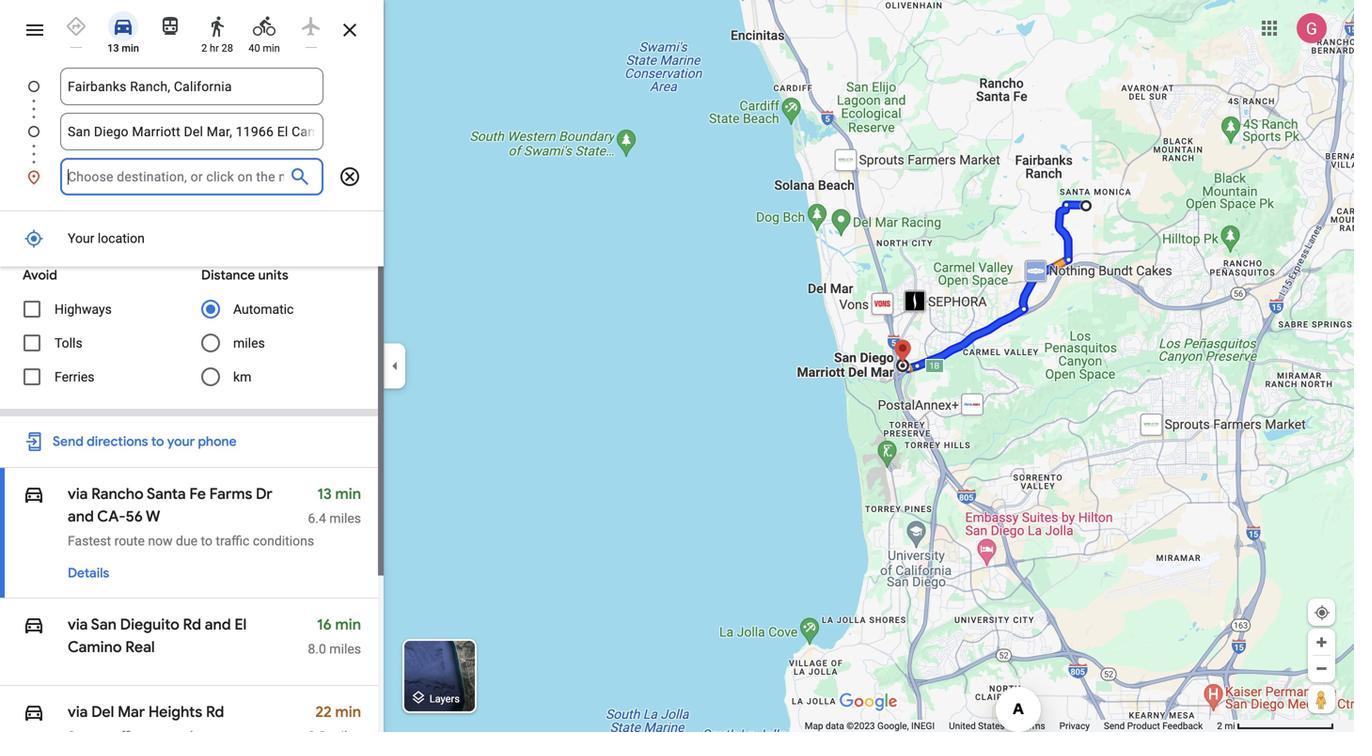 Task type: vqa. For each thing, say whether or not it's contained in the screenshot.
$1,471 text field at the right top
no



Task type: describe. For each thing, give the bounding box(es) containing it.
send product feedback
[[1104, 721, 1203, 732]]

walking image
[[206, 15, 229, 38]]

list inside google maps element
[[0, 68, 384, 198]]

el
[[235, 616, 247, 635]]

min for 13 min
[[122, 42, 139, 54]]

none field "choose destination, or click on the map..."
[[68, 158, 284, 196]]

to inside  send directions to your phone
[[151, 434, 164, 451]]

inegi
[[912, 721, 935, 732]]

miles for 16
[[330, 642, 361, 658]]

fastest
[[68, 534, 111, 549]]

driving image
[[112, 15, 135, 38]]


[[339, 16, 361, 44]]

distance units
[[201, 267, 289, 284]]

 button
[[15, 8, 55, 53]]

 for san dieguito rd and el camino real
[[23, 612, 45, 639]]

min for 13 min 6.4 miles
[[335, 485, 361, 504]]

1 vertical spatial to
[[201, 534, 213, 549]]

via for san dieguito rd and el camino real
[[68, 616, 91, 635]]

13 for 13 min 6.4 miles
[[317, 485, 332, 504]]

2 list item from the top
[[0, 113, 384, 173]]

collapse side panel image
[[385, 356, 405, 377]]

footer inside google maps element
[[805, 721, 1217, 733]]

your location image
[[24, 227, 44, 251]]

send inside  send directions to your phone
[[53, 434, 84, 451]]

real
[[125, 638, 155, 658]]

13 min radio
[[103, 8, 143, 56]]

location
[[98, 231, 145, 246]]

united states button
[[949, 721, 1005, 733]]

40 min radio
[[245, 8, 284, 56]]

2 for 2 mi
[[1217, 721, 1223, 732]]

Destination San Diego Marriott Del Mar, 11966 El Camino Real, San Diego, CA 92130 field
[[68, 120, 316, 143]]

hr
[[210, 42, 219, 54]]

units
[[258, 267, 289, 284]]

3  from the top
[[23, 699, 45, 727]]


[[24, 227, 44, 251]]

highways
[[55, 302, 112, 317]]

conditions
[[253, 534, 314, 549]]


[[410, 688, 427, 709]]

3 driving image from the top
[[23, 699, 45, 727]]

cycling image
[[253, 15, 276, 38]]

 cell
[[0, 224, 372, 254]]

united
[[949, 721, 976, 732]]

16 min 8.0 miles
[[308, 616, 361, 658]]

Choose destination, or click on the map... field
[[68, 166, 284, 188]]

 send directions to your phone
[[24, 430, 237, 454]]

fastest route now due to traffic conditions
[[68, 534, 314, 549]]

distance units option group
[[201, 259, 361, 395]]

heights
[[148, 703, 202, 722]]

data
[[826, 721, 845, 732]]

2 mi button
[[1217, 721, 1335, 732]]

automatic
[[233, 302, 294, 317]]

directions main content
[[0, 0, 384, 733]]

rancho
[[91, 485, 144, 504]]

route
[[114, 534, 145, 549]]

none radio the transit
[[151, 8, 190, 41]]

phone
[[198, 434, 237, 451]]

traffic
[[216, 534, 250, 549]]

avoid highways
[[23, 267, 112, 317]]


[[289, 163, 311, 190]]

best travel modes image
[[65, 15, 87, 38]]

terms
[[1019, 721, 1046, 732]]

send inside send product feedback button
[[1104, 721, 1125, 732]]

2 mi
[[1217, 721, 1236, 732]]

santa
[[147, 485, 186, 504]]

privacy
[[1060, 721, 1090, 732]]

and inside the san dieguito rd and el camino real
[[205, 616, 231, 635]]

map
[[805, 721, 824, 732]]

send product feedback button
[[1104, 721, 1203, 733]]

details
[[68, 565, 109, 582]]

privacy button
[[1060, 721, 1090, 733]]

40 min
[[249, 42, 280, 54]]

details button
[[58, 557, 119, 591]]

mi
[[1225, 721, 1236, 732]]

google account: gina roberg  
(gina.roberg@adept.ai) image
[[1297, 13, 1327, 43]]

flights image
[[300, 15, 323, 38]]

1 list item from the top
[[0, 68, 384, 128]]

ca-
[[97, 508, 126, 527]]

del
[[91, 703, 114, 722]]

miles inside distance units option group
[[233, 336, 265, 351]]



Task type: locate. For each thing, give the bounding box(es) containing it.
to left your
[[151, 434, 164, 451]]

2 via from the top
[[68, 616, 91, 635]]

route options
[[23, 230, 120, 249]]

2 driving image from the top
[[23, 612, 45, 639]]

3 none field from the top
[[68, 158, 284, 196]]

1 horizontal spatial and
[[205, 616, 231, 635]]

via
[[68, 485, 91, 504], [68, 616, 91, 635], [68, 703, 88, 722]]

2 inside option
[[201, 42, 207, 54]]

rd right dieguito
[[183, 616, 201, 635]]

2  from the top
[[23, 612, 45, 639]]

 button
[[330, 8, 370, 53]]

list item down 'hr'
[[0, 68, 384, 128]]

due
[[176, 534, 198, 549]]

none field down destination san diego marriott del mar, 11966 el camino real, san diego, ca 92130 field
[[68, 158, 284, 196]]

0 vertical spatial via
[[68, 485, 91, 504]]

none radio right driving image
[[151, 8, 190, 41]]

none field destination san diego marriott del mar, 11966 el camino real, san diego, ca 92130
[[68, 113, 316, 151]]

driving image for san dieguito rd and el camino real
[[23, 612, 45, 639]]

none field starting point fairbanks ranch, california
[[68, 68, 316, 105]]

google maps element
[[0, 0, 1355, 733]]

40
[[249, 42, 260, 54]]

list item
[[0, 68, 384, 128], [0, 113, 384, 173], [0, 158, 384, 198]]

google,
[[878, 721, 909, 732]]

 for rancho santa fe farms dr and ca-56 w
[[23, 481, 45, 508]]

via for rancho santa fe farms dr and ca-56 w
[[68, 485, 91, 504]]

1 horizontal spatial send
[[1104, 721, 1125, 732]]

1 vertical spatial send
[[1104, 721, 1125, 732]]

united states
[[949, 721, 1005, 732]]

feedback
[[1163, 721, 1203, 732]]

states
[[979, 721, 1005, 732]]

1 vertical spatial miles
[[330, 511, 361, 527]]

zoom in image
[[1315, 636, 1329, 650]]

and up fastest
[[68, 508, 94, 527]]

none field down starting point fairbanks ranch, california "field"
[[68, 113, 316, 151]]

min
[[122, 42, 139, 54], [263, 42, 280, 54], [335, 485, 361, 504], [335, 616, 361, 635], [335, 703, 361, 722]]

2 vertical spatial miles
[[330, 642, 361, 658]]

miles inside 13 min 6.4 miles
[[330, 511, 361, 527]]

13 min 6.4 miles
[[308, 485, 361, 527]]

show your location image
[[1314, 605, 1331, 622]]

your location
[[68, 231, 145, 246]]


[[24, 16, 46, 44]]

to right due
[[201, 534, 213, 549]]

driving image for rancho santa fe farms dr and ca-56 w
[[23, 481, 45, 508]]

min for 40 min
[[263, 42, 280, 54]]

km
[[233, 370, 252, 385]]

2 vertical spatial 
[[23, 699, 45, 727]]

0 vertical spatial none field
[[68, 68, 316, 105]]

miles inside 16 min 8.0 miles
[[330, 642, 361, 658]]

1 vertical spatial 13
[[317, 485, 332, 504]]


[[24, 430, 45, 454]]

0 vertical spatial miles
[[233, 336, 265, 351]]

zoom out image
[[1315, 662, 1329, 676]]

0 vertical spatial and
[[68, 508, 94, 527]]

footer containing map data ©2023 google, inegi
[[805, 721, 1217, 733]]

list
[[0, 68, 384, 198]]

0 vertical spatial send
[[53, 434, 84, 451]]

dr
[[256, 485, 272, 504]]

rd
[[183, 616, 201, 635], [206, 703, 224, 722]]

2 left 'hr'
[[201, 42, 207, 54]]

3 via from the top
[[68, 703, 88, 722]]

ferries
[[55, 370, 95, 385]]

 left camino
[[23, 612, 45, 639]]

rancho santa fe farms dr and ca-56 w
[[68, 485, 272, 527]]

fe
[[189, 485, 206, 504]]

56
[[126, 508, 143, 527]]

via up fastest
[[68, 485, 91, 504]]

min right 40
[[263, 42, 280, 54]]

 button
[[339, 163, 361, 190]]

san dieguito rd and el camino real
[[68, 616, 247, 658]]

directions
[[87, 434, 148, 451]]

camino
[[68, 638, 122, 658]]

layers
[[430, 694, 460, 705]]

0 vertical spatial to
[[151, 434, 164, 451]]

via left 'del' at the bottom left of page
[[68, 703, 88, 722]]

0 horizontal spatial and
[[68, 508, 94, 527]]

3 list item from the top
[[0, 158, 384, 198]]

min right the 16
[[335, 616, 361, 635]]

rd inside the san dieguito rd and el camino real
[[183, 616, 201, 635]]

©2023
[[847, 721, 875, 732]]

22 min
[[316, 703, 361, 722]]

28
[[222, 42, 233, 54]]

8.0
[[308, 642, 326, 658]]

1 none radio from the left
[[56, 8, 96, 48]]

via del mar heights rd
[[68, 703, 224, 722]]

 left 'del' at the bottom left of page
[[23, 699, 45, 727]]

min inside option
[[122, 42, 139, 54]]

distance
[[201, 267, 255, 284]]

13 inside 13 min 6.4 miles
[[317, 485, 332, 504]]

footer
[[805, 721, 1217, 733]]

send right the 
[[53, 434, 84, 451]]

2
[[201, 42, 207, 54], [1217, 721, 1223, 732]]

0 horizontal spatial to
[[151, 434, 164, 451]]

tolls
[[55, 336, 82, 351]]

0 horizontal spatial none radio
[[56, 8, 96, 48]]

miles
[[233, 336, 265, 351], [330, 511, 361, 527], [330, 642, 361, 658]]

1 vertical spatial via
[[68, 616, 91, 635]]

send left the 'product'
[[1104, 721, 1125, 732]]

and
[[68, 508, 94, 527], [205, 616, 231, 635]]

1 vertical spatial driving image
[[23, 612, 45, 639]]

none radio best travel modes
[[56, 8, 96, 48]]

min for 16 min 8.0 miles
[[335, 616, 361, 635]]

0 horizontal spatial send
[[53, 434, 84, 451]]

1 horizontal spatial to
[[201, 534, 213, 549]]

1 horizontal spatial none radio
[[151, 8, 190, 41]]

22
[[316, 703, 332, 722]]


[[23, 481, 45, 508], [23, 612, 45, 639], [23, 699, 45, 727]]

driving image down the 
[[23, 481, 45, 508]]

none radio left 
[[292, 8, 331, 48]]

1 none field from the top
[[68, 68, 316, 105]]

0 vertical spatial 13
[[107, 42, 119, 54]]

show street view coverage image
[[1309, 686, 1336, 714]]

None radio
[[56, 8, 96, 48], [151, 8, 190, 41], [292, 8, 331, 48]]

min for 22 min
[[335, 703, 361, 722]]

product
[[1128, 721, 1161, 732]]

1 driving image from the top
[[23, 481, 45, 508]]

driving image left 'del' at the bottom left of page
[[23, 699, 45, 727]]

 button
[[284, 161, 316, 198]]

None field
[[68, 68, 316, 105], [68, 113, 316, 151], [68, 158, 284, 196]]

2 hr 28 radio
[[198, 8, 237, 56]]

16
[[317, 616, 332, 635]]

13 for 13 min
[[107, 42, 119, 54]]

none field down 'hr'
[[68, 68, 316, 105]]

list item down destination san diego marriott del mar, 11966 el camino real, san diego, ca 92130 field
[[0, 158, 384, 198]]

driving image
[[23, 481, 45, 508], [23, 612, 45, 639], [23, 699, 45, 727]]

13 inside 13 min option
[[107, 42, 119, 54]]

min right "22"
[[335, 703, 361, 722]]

6.4
[[308, 511, 326, 527]]

0 horizontal spatial 13
[[107, 42, 119, 54]]

via up camino
[[68, 616, 91, 635]]

none radio right 
[[56, 8, 96, 48]]

to
[[151, 434, 164, 451], [201, 534, 213, 549]]

dieguito
[[120, 616, 180, 635]]

2 hr 28
[[201, 42, 233, 54]]

2 vertical spatial none field
[[68, 158, 284, 196]]

min down driving image
[[122, 42, 139, 54]]

min inside radio
[[263, 42, 280, 54]]

13
[[107, 42, 119, 54], [317, 485, 332, 504]]

miles right 8.0
[[330, 642, 361, 658]]

w
[[146, 508, 160, 527]]

 layers
[[410, 688, 460, 709]]

your
[[167, 434, 195, 451]]

1 horizontal spatial rd
[[206, 703, 224, 722]]

1 vertical spatial 
[[23, 612, 45, 639]]

1 vertical spatial rd
[[206, 703, 224, 722]]

Starting point Fairbanks Ranch, California field
[[68, 75, 316, 98]]

13 down driving image
[[107, 42, 119, 54]]

miles up km
[[233, 336, 265, 351]]

send
[[53, 434, 84, 451], [1104, 721, 1125, 732]]

3 none radio from the left
[[292, 8, 331, 48]]

san
[[91, 616, 117, 635]]

0 vertical spatial rd
[[183, 616, 201, 635]]

2 left mi
[[1217, 721, 1223, 732]]

list containing 
[[0, 68, 384, 198]]

1 horizontal spatial 13
[[317, 485, 332, 504]]

1 vertical spatial 2
[[1217, 721, 1223, 732]]

13 min
[[107, 42, 139, 54]]

0 horizontal spatial 2
[[201, 42, 207, 54]]

options
[[67, 230, 120, 249]]

driving image left camino
[[23, 612, 45, 639]]

mar
[[118, 703, 145, 722]]

1 vertical spatial and
[[205, 616, 231, 635]]

2 vertical spatial via
[[68, 703, 88, 722]]

route
[[23, 230, 64, 249]]

 down the 
[[23, 481, 45, 508]]


[[339, 163, 361, 190]]

0 vertical spatial driving image
[[23, 481, 45, 508]]

terms button
[[1019, 721, 1046, 733]]

1 via from the top
[[68, 485, 91, 504]]

map data ©2023 google, inegi
[[805, 721, 935, 732]]

none radio flights
[[292, 8, 331, 48]]

your
[[68, 231, 94, 246]]

and left el
[[205, 616, 231, 635]]

miles for 13
[[330, 511, 361, 527]]

avoid
[[23, 267, 57, 284]]

2 vertical spatial driving image
[[23, 699, 45, 727]]

and inside the rancho santa fe farms dr and ca-56 w
[[68, 508, 94, 527]]

0 vertical spatial 2
[[201, 42, 207, 54]]

min inside 13 min 6.4 miles
[[335, 485, 361, 504]]

0 vertical spatial 
[[23, 481, 45, 508]]

farms
[[209, 485, 252, 504]]

2 for 2 hr 28
[[201, 42, 207, 54]]

1  from the top
[[23, 481, 45, 508]]

13 up "6.4" on the bottom left
[[317, 485, 332, 504]]

1 horizontal spatial 2
[[1217, 721, 1223, 732]]

rd right heights
[[206, 703, 224, 722]]

1 vertical spatial none field
[[68, 113, 316, 151]]

0 horizontal spatial rd
[[183, 616, 201, 635]]

2 horizontal spatial none radio
[[292, 8, 331, 48]]

min inside 16 min 8.0 miles
[[335, 616, 361, 635]]

now
[[148, 534, 173, 549]]

2 none field from the top
[[68, 113, 316, 151]]

2 none radio from the left
[[151, 8, 190, 41]]

transit image
[[159, 15, 182, 38]]

list item containing 
[[0, 158, 384, 198]]

min right dr
[[335, 485, 361, 504]]

list item down starting point fairbanks ranch, california "field"
[[0, 113, 384, 173]]

miles right "6.4" on the bottom left
[[330, 511, 361, 527]]



